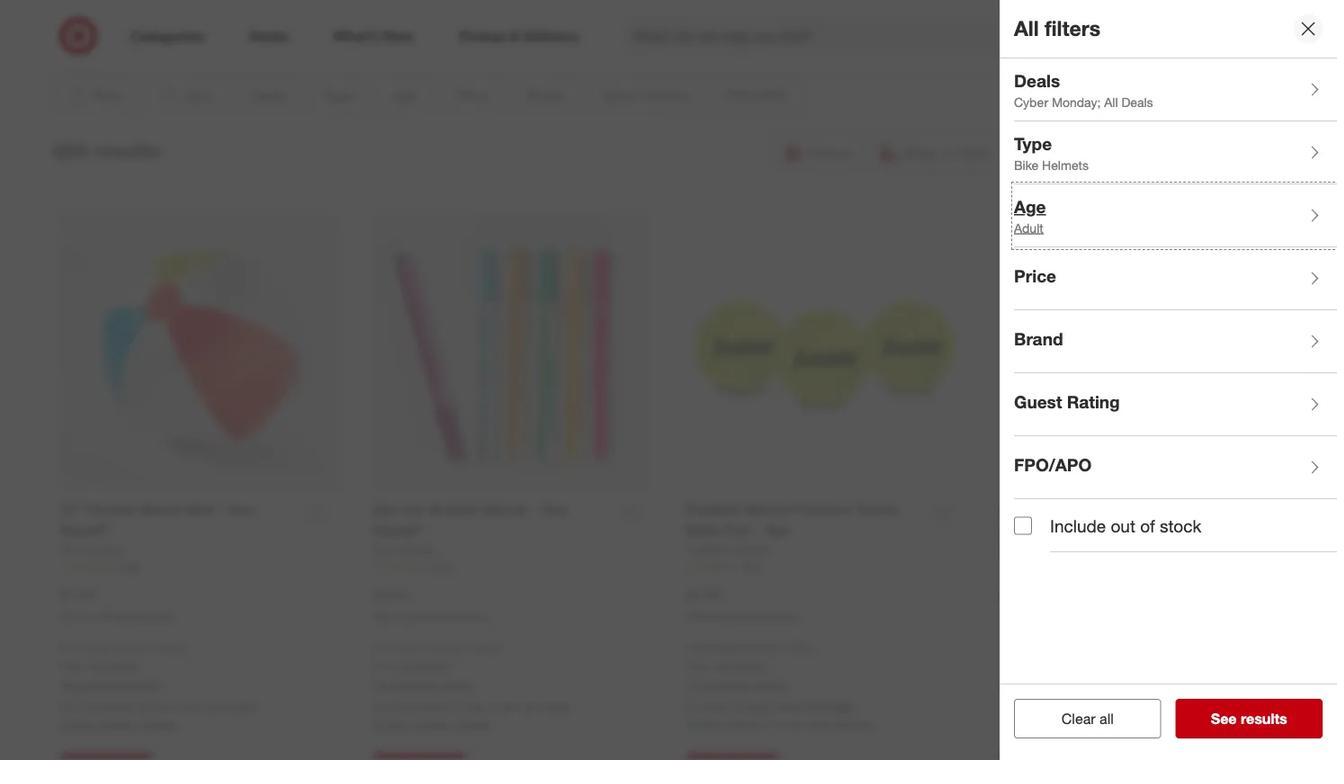 Task type: locate. For each thing, give the bounding box(es) containing it.
0 vertical spatial results
[[93, 138, 160, 163]]

when for $1.50
[[60, 610, 88, 623]]

free inside only ships with $35 orders free shipping * * exclusions apply. in stock at  san jose oakridge ready within 2 hours with pickup
[[686, 658, 711, 674]]

include
[[1050, 516, 1106, 536]]

online
[[145, 610, 174, 623], [458, 610, 487, 623], [772, 610, 801, 623], [1085, 611, 1114, 624]]

2
[[762, 717, 769, 732], [1075, 718, 1082, 733]]

nearby for $5.00
[[413, 717, 451, 732]]

orders down the $4.00 when purchased online
[[1096, 642, 1128, 656]]

age
[[1014, 197, 1046, 217]]

0 horizontal spatial stores
[[142, 717, 177, 732]]

only ships with $35 orders free shipping * * exclusions apply. not available at san jose oakridge check nearby stores for $5.00
[[373, 641, 571, 732]]

0 horizontal spatial pickup
[[835, 717, 873, 732]]

0 horizontal spatial within
[[726, 717, 759, 732]]

free for $1.99
[[686, 658, 711, 674]]

1 horizontal spatial results
[[1241, 710, 1288, 728]]

nearby for $1.50
[[100, 717, 138, 732]]

results right see on the bottom
[[1241, 710, 1288, 728]]

all filters dialog
[[1000, 0, 1337, 761]]

not
[[60, 699, 80, 714], [373, 699, 393, 714]]

*
[[136, 658, 141, 674], [450, 658, 454, 674], [763, 658, 767, 674], [60, 677, 64, 693], [373, 677, 377, 693], [686, 677, 691, 693], [999, 678, 1004, 694]]

when down $4.00 at the right of the page
[[999, 611, 1027, 624]]

purchased for $5.00
[[404, 610, 455, 623]]

* inside only ships with $35 orders free shipping * exclusions apply. in stock at  san jose oakridge ready within 2 hours with pickup
[[999, 678, 1004, 694]]

ships down "$1.99 when purchased online"
[[711, 641, 737, 655]]

exclusions apply. link for $5.00
[[377, 677, 475, 693]]

ships down the $4.00 when purchased online
[[1024, 642, 1050, 656]]

online for $1.50
[[145, 610, 174, 623]]

1 stores from the left
[[142, 717, 177, 732]]

exclusions up "clear" at the right
[[1004, 678, 1064, 694]]

results right 624
[[93, 138, 160, 163]]

ships inside only ships with $35 orders free shipping * * exclusions apply. in stock at  san jose oakridge ready within 2 hours with pickup
[[711, 641, 737, 655]]

$35 down $1.50 when purchased online on the bottom left of page
[[136, 641, 154, 655]]

pickup inside only ships with $35 orders free shipping * * exclusions apply. in stock at  san jose oakridge ready within 2 hours with pickup
[[835, 717, 873, 732]]

online inside $5.00 when purchased online
[[458, 610, 487, 623]]

orders down $5.00 when purchased online in the left of the page
[[470, 641, 501, 655]]

exclusions down "$1.99 when purchased online"
[[691, 677, 751, 693]]

jose for $1.50
[[176, 699, 202, 714]]

online down 424 link
[[772, 610, 801, 623]]

rating
[[1067, 392, 1120, 413]]

free inside only ships with $35 orders free shipping * exclusions apply. in stock at  san jose oakridge ready within 2 hours with pickup
[[999, 659, 1024, 675]]

age adult
[[1014, 197, 1046, 236]]

exclusions down $1.50 when purchased online on the bottom left of page
[[64, 677, 124, 693]]

apply. inside only ships with $35 orders free shipping * * exclusions apply. in stock at  san jose oakridge ready within 2 hours with pickup
[[754, 677, 788, 693]]

Include out of stock checkbox
[[1014, 517, 1032, 535]]

oakridge for $5.00
[[519, 699, 571, 714]]

at for $1.50
[[136, 699, 147, 714]]

online for $1.99
[[772, 610, 801, 623]]

in inside only ships with $35 orders free shipping * exclusions apply. in stock at  san jose oakridge ready within 2 hours with pickup
[[999, 700, 1010, 715]]

stock inside only ships with $35 orders free shipping * * exclusions apply. in stock at  san jose oakridge ready within 2 hours with pickup
[[700, 699, 731, 714]]

at inside only ships with $35 orders free shipping * * exclusions apply. in stock at  san jose oakridge ready within 2 hours with pickup
[[734, 699, 745, 714]]

only down $1.50
[[60, 641, 82, 655]]

when inside "$1.99 when purchased online"
[[686, 610, 714, 623]]

exclusions apply. link down $5.00 when purchased online in the left of the page
[[377, 677, 475, 693]]

$35
[[136, 641, 154, 655], [450, 641, 467, 655], [763, 641, 780, 655], [1076, 642, 1093, 656]]

exclusions
[[64, 677, 124, 693], [377, 677, 438, 693], [691, 677, 751, 693], [1004, 678, 1064, 694]]

purchased down $1.99
[[717, 610, 769, 623]]

san
[[150, 699, 172, 714], [463, 699, 485, 714], [749, 699, 771, 714], [1062, 700, 1084, 715]]

clear
[[1062, 710, 1096, 728]]

2 nearby from the left
[[413, 717, 451, 732]]

1 nearby from the left
[[100, 717, 138, 732]]

1 available from the left
[[84, 699, 132, 714]]

stores for $1.50
[[142, 717, 177, 732]]

shipping down $1.50 when purchased online on the bottom left of page
[[88, 658, 136, 674]]

exclusions apply. link
[[64, 677, 162, 693], [377, 677, 475, 693], [691, 677, 788, 693], [1004, 678, 1101, 694]]

apply. down $1.50 when purchased online on the bottom left of page
[[128, 677, 162, 693]]

oakridge inside only ships with $35 orders free shipping * exclusions apply. in stock at  san jose oakridge ready within 2 hours with pickup
[[1118, 700, 1169, 715]]

1 horizontal spatial pickup
[[1148, 718, 1186, 733]]

0 horizontal spatial check
[[60, 717, 96, 732]]

nearby
[[100, 717, 138, 732], [413, 717, 451, 732]]

results
[[93, 138, 160, 163], [1241, 710, 1288, 728]]

out
[[1111, 516, 1136, 536]]

1 horizontal spatial within
[[1039, 718, 1072, 733]]

624
[[53, 138, 88, 163]]

shipping down "$1.99 when purchased online"
[[715, 658, 763, 674]]

exclusions down $5.00 when purchased online in the left of the page
[[377, 677, 438, 693]]

$35 for $1.99
[[763, 641, 780, 655]]

orders inside only ships with $35 orders free shipping * * exclusions apply. in stock at  san jose oakridge ready within 2 hours with pickup
[[783, 641, 814, 655]]

0 horizontal spatial hours
[[773, 717, 805, 732]]

0 horizontal spatial available
[[84, 699, 132, 714]]

deals right monday;
[[1122, 94, 1153, 110]]

0 horizontal spatial 2
[[762, 717, 769, 732]]

$1.50
[[60, 586, 95, 604]]

san inside only ships with $35 orders free shipping * * exclusions apply. in stock at  san jose oakridge ready within 2 hours with pickup
[[749, 699, 771, 714]]

helmets
[[1042, 157, 1089, 173]]

ships down $5.00 when purchased online in the left of the page
[[398, 641, 424, 655]]

brand
[[1014, 329, 1063, 350]]

1 horizontal spatial check nearby stores button
[[373, 716, 490, 734]]

fpo/apo
[[1014, 455, 1092, 476]]

within inside only ships with $35 orders free shipping * exclusions apply. in stock at  san jose oakridge ready within 2 hours with pickup
[[1039, 718, 1072, 733]]

ships inside only ships with $35 orders free shipping * exclusions apply. in stock at  san jose oakridge ready within 2 hours with pickup
[[1024, 642, 1050, 656]]

when inside the $4.00 when purchased online
[[999, 611, 1027, 624]]

1 horizontal spatial check
[[373, 717, 409, 732]]

online inside $1.50 when purchased online
[[145, 610, 174, 623]]

available for $1.50
[[84, 699, 132, 714]]

deals up cyber
[[1014, 71, 1060, 91]]

all right monday;
[[1105, 94, 1118, 110]]

1 horizontal spatial not
[[373, 699, 393, 714]]

pickup
[[835, 717, 873, 732], [1148, 718, 1186, 733]]

with
[[113, 641, 133, 655], [427, 641, 447, 655], [740, 641, 760, 655], [1053, 642, 1073, 656], [808, 717, 831, 732], [1121, 718, 1145, 733]]

see
[[1211, 710, 1237, 728]]

available
[[84, 699, 132, 714], [397, 699, 446, 714]]

oakridge
[[206, 699, 257, 714], [519, 699, 571, 714], [804, 699, 856, 714], [1118, 700, 1169, 715]]

1 horizontal spatial ready
[[999, 718, 1035, 733]]

apply.
[[128, 677, 162, 693], [441, 677, 475, 693], [754, 677, 788, 693], [1068, 678, 1101, 694]]

advertisement region
[[129, 0, 1209, 42]]

624 results
[[53, 138, 160, 163]]

when inside $1.50 when purchased online
[[60, 610, 88, 623]]

online down 1767 'link' on the left
[[458, 610, 487, 623]]

stock
[[1160, 516, 1202, 536], [700, 699, 731, 714], [1013, 700, 1044, 715]]

only for $1.50
[[60, 641, 82, 655]]

orders down "$1.99 when purchased online"
[[783, 641, 814, 655]]

1 horizontal spatial all
[[1105, 94, 1118, 110]]

ready
[[686, 717, 722, 732], [999, 718, 1035, 733]]

within
[[726, 717, 759, 732], [1039, 718, 1072, 733]]

1 horizontal spatial stores
[[455, 717, 490, 732]]

shipping
[[88, 658, 136, 674], [402, 658, 450, 674], [715, 658, 763, 674], [1028, 659, 1076, 675]]

0 horizontal spatial in
[[686, 699, 697, 714]]

adult
[[1014, 220, 1044, 236]]

purchased inside "$1.99 when purchased online"
[[717, 610, 769, 623]]

oakridge inside only ships with $35 orders free shipping * * exclusions apply. in stock at  san jose oakridge ready within 2 hours with pickup
[[804, 699, 856, 714]]

0 horizontal spatial stock
[[700, 699, 731, 714]]

purchased down the $5.00
[[404, 610, 455, 623]]

free
[[60, 658, 85, 674], [373, 658, 398, 674], [686, 658, 711, 674], [999, 659, 1024, 675]]

1 only ships with $35 orders free shipping * * exclusions apply. not available at san jose oakridge check nearby stores from the left
[[60, 641, 257, 732]]

$35 inside only ships with $35 orders free shipping * exclusions apply. in stock at  san jose oakridge ready within 2 hours with pickup
[[1076, 642, 1093, 656]]

1 check from the left
[[60, 717, 96, 732]]

exclusions for $1.99
[[691, 677, 751, 693]]

jose for $5.00
[[489, 699, 516, 714]]

$1.99
[[686, 586, 721, 604]]

$4.00 when purchased online
[[999, 587, 1114, 624]]

stores
[[142, 717, 177, 732], [455, 717, 490, 732]]

check
[[60, 717, 96, 732], [373, 717, 409, 732]]

deals
[[1014, 71, 1060, 91], [1122, 94, 1153, 110]]

only ships with $35 orders free shipping * * exclusions apply. not available at san jose oakridge check nearby stores
[[60, 641, 257, 732], [373, 641, 571, 732]]

$35 down "$1.99 when purchased online"
[[763, 641, 780, 655]]

when down the $5.00
[[373, 610, 401, 623]]

guest rating button
[[1014, 374, 1337, 437]]

available for $5.00
[[397, 699, 446, 714]]

all
[[1100, 710, 1114, 728]]

jose inside only ships with $35 orders free shipping * * exclusions apply. in stock at  san jose oakridge ready within 2 hours with pickup
[[774, 699, 801, 714]]

bike
[[1014, 157, 1039, 173]]

ships for $1.50
[[85, 641, 110, 655]]

clear all button
[[1014, 699, 1161, 739]]

1 vertical spatial all
[[1105, 94, 1118, 110]]

when
[[60, 610, 88, 623], [373, 610, 401, 623], [686, 610, 714, 623], [999, 611, 1027, 624]]

hours
[[773, 717, 805, 732], [1086, 718, 1118, 733]]

orders inside only ships with $35 orders free shipping * exclusions apply. in stock at  san jose oakridge ready within 2 hours with pickup
[[1096, 642, 1128, 656]]

shipping down $5.00 when purchased online in the left of the page
[[402, 658, 450, 674]]

0 horizontal spatial nearby
[[100, 717, 138, 732]]

0 horizontal spatial results
[[93, 138, 160, 163]]

1 horizontal spatial stock
[[1013, 700, 1044, 715]]

2 horizontal spatial stock
[[1160, 516, 1202, 536]]

1 horizontal spatial in
[[999, 700, 1010, 715]]

not for $5.00
[[373, 699, 393, 714]]

0 vertical spatial deals
[[1014, 71, 1060, 91]]

1 horizontal spatial available
[[397, 699, 446, 714]]

exclusions for $5.00
[[377, 677, 438, 693]]

in inside only ships with $35 orders free shipping * * exclusions apply. in stock at  san jose oakridge ready within 2 hours with pickup
[[686, 699, 697, 714]]

orders for $1.99
[[783, 641, 814, 655]]

purchased inside the $4.00 when purchased online
[[1030, 611, 1082, 624]]

in
[[686, 699, 697, 714], [999, 700, 1010, 715]]

1 horizontal spatial nearby
[[413, 717, 451, 732]]

1 not from the left
[[60, 699, 80, 714]]

1 horizontal spatial only ships with $35 orders free shipping * * exclusions apply. not available at san jose oakridge check nearby stores
[[373, 641, 571, 732]]

ships down $1.50 when purchased online on the bottom left of page
[[85, 641, 110, 655]]

oakridge for $1.99
[[804, 699, 856, 714]]

only ships with $35 orders free shipping * exclusions apply. in stock at  san jose oakridge ready within 2 hours with pickup
[[999, 642, 1186, 733]]

within inside only ships with $35 orders free shipping * * exclusions apply. in stock at  san jose oakridge ready within 2 hours with pickup
[[726, 717, 759, 732]]

free down $1.99
[[686, 658, 711, 674]]

shipping up "clear" at the right
[[1028, 659, 1076, 675]]

1434
[[116, 559, 140, 573]]

guest
[[1014, 392, 1062, 413]]

2 inside only ships with $35 orders free shipping * exclusions apply. in stock at  san jose oakridge ready within 2 hours with pickup
[[1075, 718, 1082, 733]]

0 horizontal spatial all
[[1014, 16, 1039, 41]]

search button
[[1058, 16, 1102, 59]]

shipping inside only ships with $35 orders free shipping * * exclusions apply. in stock at  san jose oakridge ready within 2 hours with pickup
[[715, 658, 763, 674]]

jose for $1.99
[[774, 699, 801, 714]]

only down $1.99
[[686, 641, 708, 655]]

online up only ships with $35 orders free shipping * exclusions apply. in stock at  san jose oakridge ready within 2 hours with pickup
[[1085, 611, 1114, 624]]

filters
[[1045, 16, 1101, 41]]

424 link
[[686, 558, 963, 574]]

purchased
[[91, 610, 142, 623], [404, 610, 455, 623], [717, 610, 769, 623], [1030, 611, 1082, 624]]

pickup inside only ships with $35 orders free shipping * exclusions apply. in stock at  san jose oakridge ready within 2 hours with pickup
[[1148, 718, 1186, 733]]

1 horizontal spatial deals
[[1122, 94, 1153, 110]]

check for $1.50
[[60, 717, 96, 732]]

$35 inside only ships with $35 orders free shipping * * exclusions apply. in stock at  san jose oakridge ready within 2 hours with pickup
[[763, 641, 780, 655]]

san inside only ships with $35 orders free shipping * exclusions apply. in stock at  san jose oakridge ready within 2 hours with pickup
[[1062, 700, 1084, 715]]

$35 down the $4.00 when purchased online
[[1076, 642, 1093, 656]]

1 check nearby stores button from the left
[[60, 716, 177, 734]]

purchased inside $1.50 when purchased online
[[91, 610, 142, 623]]

only for $5.00
[[373, 641, 395, 655]]

shipping inside only ships with $35 orders free shipping * exclusions apply. in stock at  san jose oakridge ready within 2 hours with pickup
[[1028, 659, 1076, 675]]

exclusions inside only ships with $35 orders free shipping * * exclusions apply. in stock at  san jose oakridge ready within 2 hours with pickup
[[691, 677, 751, 693]]

at for $5.00
[[449, 699, 460, 714]]

check nearby stores button
[[60, 716, 177, 734], [373, 716, 490, 734]]

apply. down "$1.99 when purchased online"
[[754, 677, 788, 693]]

online down 1434 link
[[145, 610, 174, 623]]

ready inside only ships with $35 orders free shipping * exclusions apply. in stock at  san jose oakridge ready within 2 hours with pickup
[[999, 718, 1035, 733]]

all
[[1014, 16, 1039, 41], [1105, 94, 1118, 110]]

1 horizontal spatial hours
[[1086, 718, 1118, 733]]

0 horizontal spatial ready
[[686, 717, 722, 732]]

shipping for $5.00
[[402, 658, 450, 674]]

results for see results
[[1241, 710, 1288, 728]]

purchased inside $5.00 when purchased online
[[404, 610, 455, 623]]

purchased down $4.00 at the right of the page
[[1030, 611, 1082, 624]]

only for $1.99
[[686, 641, 708, 655]]

2 only ships with $35 orders free shipping * * exclusions apply. not available at san jose oakridge check nearby stores from the left
[[373, 641, 571, 732]]

price
[[1014, 266, 1057, 287]]

$35 down $5.00 when purchased online in the left of the page
[[450, 641, 467, 655]]

0 horizontal spatial deals
[[1014, 71, 1060, 91]]

2 check nearby stores button from the left
[[373, 716, 490, 734]]

at
[[136, 699, 147, 714], [449, 699, 460, 714], [734, 699, 745, 714], [1048, 700, 1058, 715]]

1 horizontal spatial 2
[[1075, 718, 1082, 733]]

check nearby stores button for $1.50
[[60, 716, 177, 734]]

free for $1.50
[[60, 658, 85, 674]]

free down $4.00 at the right of the page
[[999, 659, 1024, 675]]

purchased down $1.50
[[91, 610, 142, 623]]

apply. down $5.00 when purchased online in the left of the page
[[441, 677, 475, 693]]

1 vertical spatial results
[[1241, 710, 1288, 728]]

when down $1.50
[[60, 610, 88, 623]]

free down $1.50
[[60, 658, 85, 674]]

all left "filters"
[[1014, 16, 1039, 41]]

2 available from the left
[[397, 699, 446, 714]]

exclusions apply. link down "$1.99 when purchased online"
[[691, 677, 788, 693]]

exclusions apply. link for $1.50
[[64, 677, 162, 693]]

free for $5.00
[[373, 658, 398, 674]]

when inside $5.00 when purchased online
[[373, 610, 401, 623]]

apply. up clear all
[[1068, 678, 1101, 694]]

0 horizontal spatial only ships with $35 orders free shipping * * exclusions apply. not available at san jose oakridge check nearby stores
[[60, 641, 257, 732]]

online inside "$1.99 when purchased online"
[[772, 610, 801, 623]]

only inside only ships with $35 orders free shipping * * exclusions apply. in stock at  san jose oakridge ready within 2 hours with pickup
[[686, 641, 708, 655]]

exclusions apply. link down $1.50 when purchased online on the bottom left of page
[[64, 677, 162, 693]]

only ships with $35 orders free shipping * * exclusions apply. in stock at  san jose oakridge ready within 2 hours with pickup
[[686, 641, 873, 732]]

0 horizontal spatial check nearby stores button
[[60, 716, 177, 734]]

only down the $5.00
[[373, 641, 395, 655]]

when down $1.99
[[686, 610, 714, 623]]

orders
[[157, 641, 188, 655], [470, 641, 501, 655], [783, 641, 814, 655], [1096, 642, 1128, 656]]

2 not from the left
[[373, 699, 393, 714]]

free down the $5.00
[[373, 658, 398, 674]]

orders down $1.50 when purchased online on the bottom left of page
[[157, 641, 188, 655]]

only
[[60, 641, 82, 655], [373, 641, 395, 655], [686, 641, 708, 655], [999, 642, 1021, 656]]

only down $4.00 at the right of the page
[[999, 642, 1021, 656]]

apply. for $1.50
[[128, 677, 162, 693]]

2 check from the left
[[373, 717, 409, 732]]

fpo/apo button
[[1014, 437, 1337, 500]]

2 inside only ships with $35 orders free shipping * * exclusions apply. in stock at  san jose oakridge ready within 2 hours with pickup
[[762, 717, 769, 732]]

results inside button
[[1241, 710, 1288, 728]]

2 stores from the left
[[455, 717, 490, 732]]

0 horizontal spatial not
[[60, 699, 80, 714]]

only inside only ships with $35 orders free shipping * exclusions apply. in stock at  san jose oakridge ready within 2 hours with pickup
[[999, 642, 1021, 656]]

jose
[[176, 699, 202, 714], [489, 699, 516, 714], [774, 699, 801, 714], [1087, 700, 1114, 715]]

ships
[[85, 641, 110, 655], [398, 641, 424, 655], [711, 641, 737, 655], [1024, 642, 1050, 656]]

What can we help you find? suggestions appear below search field
[[623, 16, 1071, 56]]



Task type: vqa. For each thing, say whether or not it's contained in the screenshot.
'Include'
yes



Task type: describe. For each thing, give the bounding box(es) containing it.
hours inside only ships with $35 orders free shipping * * exclusions apply. in stock at  san jose oakridge ready within 2 hours with pickup
[[773, 717, 805, 732]]

price button
[[1014, 248, 1337, 311]]

apply. inside only ships with $35 orders free shipping * exclusions apply. in stock at  san jose oakridge ready within 2 hours with pickup
[[1068, 678, 1101, 694]]

at inside only ships with $35 orders free shipping * exclusions apply. in stock at  san jose oakridge ready within 2 hours with pickup
[[1048, 700, 1058, 715]]

purchased for $1.50
[[91, 610, 142, 623]]

guest rating
[[1014, 392, 1120, 413]]

apply. for $5.00
[[441, 677, 475, 693]]

san for $1.99
[[749, 699, 771, 714]]

clear all
[[1062, 710, 1114, 728]]

check nearby stores button for $5.00
[[373, 716, 490, 734]]

1767 link
[[373, 558, 650, 574]]

type bike helmets
[[1014, 134, 1089, 173]]

$1.50 when purchased online
[[60, 586, 174, 623]]

type
[[1014, 134, 1052, 154]]

$5.00
[[373, 586, 408, 604]]

ships for $5.00
[[398, 641, 424, 655]]

orders for $1.50
[[157, 641, 188, 655]]

of
[[1140, 516, 1155, 536]]

apply. for $1.99
[[754, 677, 788, 693]]

at for $1.99
[[734, 699, 745, 714]]

exclusions apply. link for $1.99
[[691, 677, 788, 693]]

1434 link
[[60, 558, 337, 574]]

san for $5.00
[[463, 699, 485, 714]]

not for $1.50
[[60, 699, 80, 714]]

when for $5.00
[[373, 610, 401, 623]]

include out of stock
[[1050, 516, 1202, 536]]

online for $5.00
[[458, 610, 487, 623]]

stores for $5.00
[[455, 717, 490, 732]]

exclusions apply. link up "clear" at the right
[[1004, 678, 1101, 694]]

san for $1.50
[[150, 699, 172, 714]]

ready inside only ships with $35 orders free shipping * * exclusions apply. in stock at  san jose oakridge ready within 2 hours with pickup
[[686, 717, 722, 732]]

$35 for $1.50
[[136, 641, 154, 655]]

monday;
[[1052, 94, 1101, 110]]

424
[[742, 559, 760, 573]]

shipping for $1.99
[[715, 658, 763, 674]]

jose inside only ships with $35 orders free shipping * exclusions apply. in stock at  san jose oakridge ready within 2 hours with pickup
[[1087, 700, 1114, 715]]

all filters
[[1014, 16, 1101, 41]]

hours inside only ships with $35 orders free shipping * exclusions apply. in stock at  san jose oakridge ready within 2 hours with pickup
[[1086, 718, 1118, 733]]

stock inside all filters dialog
[[1160, 516, 1202, 536]]

1 vertical spatial deals
[[1122, 94, 1153, 110]]

orders for $5.00
[[470, 641, 501, 655]]

0 vertical spatial all
[[1014, 16, 1039, 41]]

cyber
[[1014, 94, 1049, 110]]

all inside deals cyber monday; all deals
[[1105, 94, 1118, 110]]

check for $5.00
[[373, 717, 409, 732]]

only ships with $35 orders free shipping * * exclusions apply. not available at san jose oakridge check nearby stores for $1.50
[[60, 641, 257, 732]]

results for 624 results
[[93, 138, 160, 163]]

purchased for $1.99
[[717, 610, 769, 623]]

$1.99 when purchased online
[[686, 586, 801, 623]]

search
[[1058, 29, 1102, 46]]

1767
[[429, 559, 453, 573]]

exclusions inside only ships with $35 orders free shipping * exclusions apply. in stock at  san jose oakridge ready within 2 hours with pickup
[[1004, 678, 1064, 694]]

oakridge for $1.50
[[206, 699, 257, 714]]

online inside the $4.00 when purchased online
[[1085, 611, 1114, 624]]

$4.00
[[999, 587, 1035, 604]]

$35 for $5.00
[[450, 641, 467, 655]]

exclusions for $1.50
[[64, 677, 124, 693]]

deals cyber monday; all deals
[[1014, 71, 1153, 110]]

stock inside only ships with $35 orders free shipping * exclusions apply. in stock at  san jose oakridge ready within 2 hours with pickup
[[1013, 700, 1044, 715]]

$5.00 when purchased online
[[373, 586, 487, 623]]

ships for $1.99
[[711, 641, 737, 655]]

see results button
[[1176, 699, 1323, 739]]

see results
[[1211, 710, 1288, 728]]

when for $1.99
[[686, 610, 714, 623]]

brand button
[[1014, 311, 1337, 374]]

shipping for $1.50
[[88, 658, 136, 674]]



